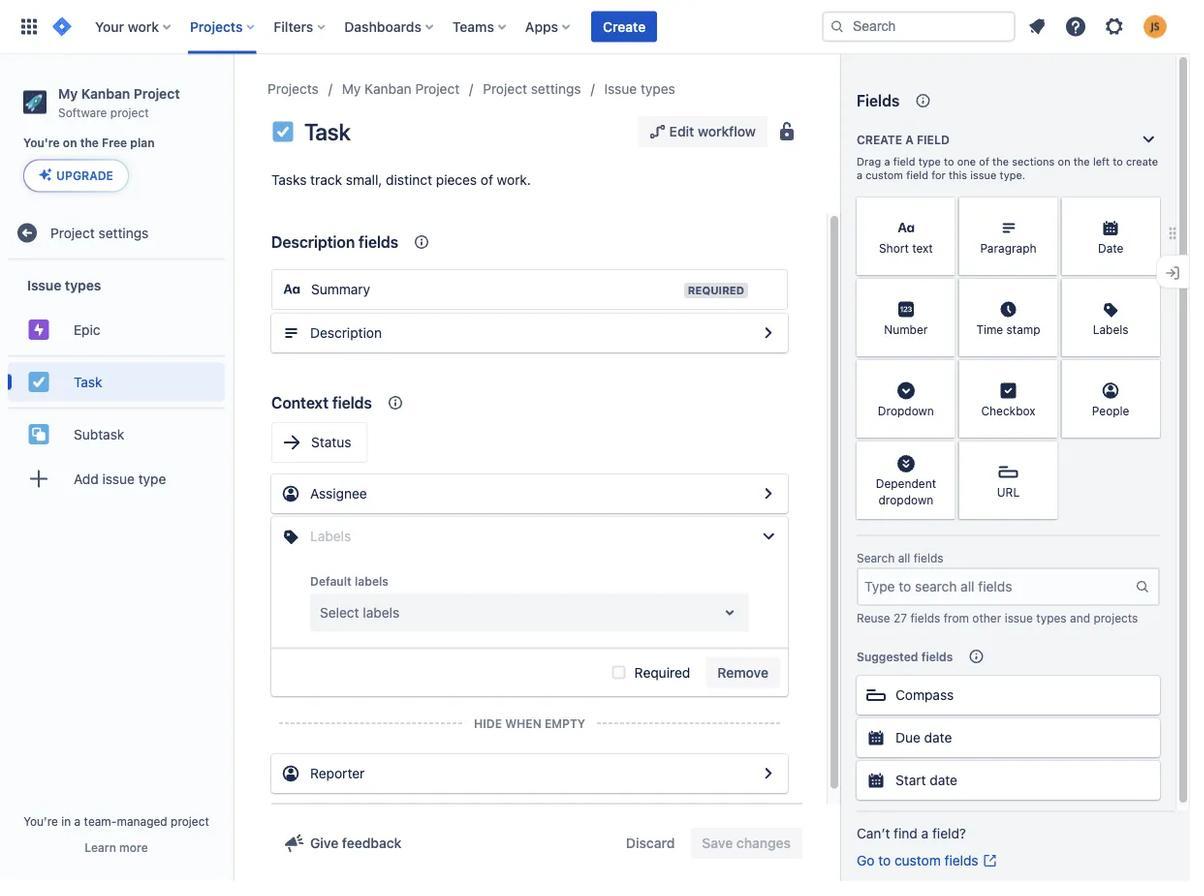Task type: locate. For each thing, give the bounding box(es) containing it.
projects for projects link
[[267, 81, 319, 97]]

tasks track small, distinct pieces of work.
[[271, 172, 531, 188]]

group containing issue types
[[8, 260, 225, 510]]

0 horizontal spatial task
[[74, 374, 102, 390]]

epic
[[74, 322, 100, 338]]

project settings down upgrade
[[50, 225, 149, 241]]

open field configuration image inside reporter button
[[757, 763, 780, 786]]

and
[[1070, 612, 1090, 625]]

kanban down dashboards "popup button"
[[365, 81, 412, 97]]

1 horizontal spatial create
[[857, 133, 902, 146]]

1 vertical spatial issue types
[[27, 277, 101, 293]]

0 vertical spatial on
[[63, 136, 77, 150]]

1 vertical spatial field
[[893, 156, 915, 168]]

project up 'plan'
[[110, 105, 149, 119]]

Search field
[[822, 11, 1016, 42]]

more information image
[[930, 200, 953, 223], [1033, 200, 1056, 223], [1135, 200, 1158, 223], [1033, 281, 1056, 304], [1135, 281, 1158, 304]]

0 horizontal spatial kanban
[[81, 85, 130, 101]]

create for create
[[603, 18, 646, 34]]

2 vertical spatial types
[[1036, 612, 1067, 625]]

1 horizontal spatial on
[[1058, 156, 1071, 168]]

issue
[[604, 81, 637, 97], [27, 277, 61, 293]]

your work button
[[89, 11, 178, 42]]

work.
[[497, 172, 531, 188]]

date right start
[[930, 773, 958, 789]]

0 horizontal spatial issue types
[[27, 277, 101, 293]]

1 vertical spatial task
[[74, 374, 102, 390]]

0 horizontal spatial project settings link
[[8, 214, 225, 252]]

to right go on the right of the page
[[878, 853, 891, 869]]

date
[[924, 730, 952, 746], [930, 773, 958, 789]]

you're for you're in a team-managed project
[[23, 815, 58, 829]]

your
[[95, 18, 124, 34]]

1 vertical spatial labels
[[363, 605, 400, 621]]

types
[[641, 81, 675, 97], [65, 277, 101, 293], [1036, 612, 1067, 625]]

description down 'summary'
[[310, 325, 382, 341]]

my up software
[[58, 85, 78, 101]]

project settings link down apps
[[483, 78, 581, 101]]

on right sections
[[1058, 156, 1071, 168]]

plan
[[130, 136, 155, 150]]

0 vertical spatial issue types
[[604, 81, 675, 97]]

labels up "select labels"
[[355, 575, 389, 589]]

on up "upgrade" button
[[63, 136, 77, 150]]

dashboards button
[[339, 11, 441, 42]]

kanban for my kanban project software project
[[81, 85, 130, 101]]

kanban
[[365, 81, 412, 97], [81, 85, 130, 101]]

select labels
[[320, 605, 400, 621]]

discard button
[[614, 829, 687, 860]]

types left and
[[1036, 612, 1067, 625]]

0 vertical spatial open field configuration image
[[757, 322, 780, 345]]

create a field
[[857, 133, 950, 146]]

settings down upgrade
[[98, 225, 149, 241]]

0 horizontal spatial project
[[110, 105, 149, 119]]

0 vertical spatial labels
[[355, 575, 389, 589]]

projects up sidebar navigation icon
[[190, 18, 243, 34]]

short
[[879, 241, 909, 255]]

0 horizontal spatial my
[[58, 85, 78, 101]]

my inside my kanban project software project
[[58, 85, 78, 101]]

in
[[61, 815, 71, 829]]

1 vertical spatial of
[[481, 172, 493, 188]]

kanban for my kanban project
[[365, 81, 412, 97]]

description for description
[[310, 325, 382, 341]]

project up 'plan'
[[133, 85, 180, 101]]

add issue type image
[[27, 467, 50, 491]]

free
[[102, 136, 127, 150]]

banner
[[0, 0, 1190, 54]]

remove button
[[706, 658, 780, 689]]

kanban up software
[[81, 85, 130, 101]]

create
[[603, 18, 646, 34], [857, 133, 902, 146]]

find
[[894, 826, 918, 842]]

fields left "more information about the suggested fields" image
[[921, 650, 953, 664]]

the left the free
[[80, 136, 99, 150]]

1 vertical spatial description
[[310, 325, 382, 341]]

project inside my kanban project software project
[[110, 105, 149, 119]]

to right 'left'
[[1113, 156, 1123, 168]]

0 vertical spatial settings
[[531, 81, 581, 97]]

1 horizontal spatial kanban
[[365, 81, 412, 97]]

0 vertical spatial custom
[[866, 169, 903, 182]]

dependent dropdown
[[876, 477, 936, 507]]

my right projects link
[[342, 81, 361, 97]]

1 vertical spatial settings
[[98, 225, 149, 241]]

1 horizontal spatial project settings
[[483, 81, 581, 97]]

of right one on the right of page
[[979, 156, 989, 168]]

more information image for people
[[1135, 362, 1158, 386]]

issue types for "group" containing issue types
[[27, 277, 101, 293]]

0 vertical spatial type
[[918, 156, 941, 168]]

field
[[917, 133, 950, 146], [893, 156, 915, 168], [906, 169, 928, 182]]

project settings link down upgrade
[[8, 214, 225, 252]]

workflow
[[698, 124, 756, 140]]

appswitcher icon image
[[17, 15, 41, 38]]

type down subtask link
[[138, 471, 166, 487]]

2 you're from the top
[[23, 815, 58, 829]]

help image
[[1064, 15, 1087, 38]]

custom down drag at top
[[866, 169, 903, 182]]

description fields
[[271, 233, 398, 252]]

description inside description button
[[310, 325, 382, 341]]

labels for select labels
[[363, 605, 400, 621]]

jira software image
[[50, 15, 74, 38]]

2 horizontal spatial the
[[1074, 156, 1090, 168]]

required
[[688, 284, 744, 297], [635, 665, 690, 681]]

settings down apps popup button
[[531, 81, 581, 97]]

0 vertical spatial description
[[271, 233, 355, 252]]

create up drag at top
[[857, 133, 902, 146]]

issue inside "group"
[[27, 277, 61, 293]]

filters button
[[268, 11, 333, 42]]

1 vertical spatial issue
[[27, 277, 61, 293]]

on
[[63, 136, 77, 150], [1058, 156, 1071, 168]]

1 open field configuration image from the top
[[757, 322, 780, 345]]

field down create a field
[[893, 156, 915, 168]]

type.
[[1000, 169, 1026, 182]]

2 vertical spatial issue
[[1005, 612, 1033, 625]]

task link
[[8, 363, 225, 402]]

0 vertical spatial of
[[979, 156, 989, 168]]

0 vertical spatial types
[[641, 81, 675, 97]]

kanban inside my kanban project software project
[[81, 85, 130, 101]]

go
[[857, 853, 875, 869]]

labels up people
[[1093, 323, 1129, 336]]

issue types up edit
[[604, 81, 675, 97]]

open field configuration image inside description button
[[757, 322, 780, 345]]

projects for projects popup button
[[190, 18, 243, 34]]

my
[[342, 81, 361, 97], [58, 85, 78, 101]]

of inside drag a field type to one of the sections on the left to create a custom field for this issue type.
[[979, 156, 989, 168]]

1 vertical spatial project settings link
[[8, 214, 225, 252]]

1 vertical spatial you're
[[23, 815, 58, 829]]

projects inside popup button
[[190, 18, 243, 34]]

0 vertical spatial you're
[[23, 136, 60, 150]]

1 vertical spatial open field configuration image
[[757, 763, 780, 786]]

0 vertical spatial project settings link
[[483, 78, 581, 101]]

project down the teams popup button
[[483, 81, 527, 97]]

1 horizontal spatial to
[[944, 156, 954, 168]]

1 horizontal spatial my
[[342, 81, 361, 97]]

1 horizontal spatial labels
[[1093, 323, 1129, 336]]

more information image for paragraph
[[1033, 200, 1056, 223]]

issue
[[970, 169, 997, 182], [102, 471, 135, 487], [1005, 612, 1033, 625]]

hide when empty
[[474, 717, 585, 731]]

1 vertical spatial issue
[[102, 471, 135, 487]]

more information image for time stamp
[[1033, 281, 1056, 304]]

custom inside go to custom fields link
[[895, 853, 941, 869]]

0 horizontal spatial create
[[603, 18, 646, 34]]

project right managed
[[171, 815, 209, 829]]

0 horizontal spatial labels
[[310, 529, 351, 545]]

project inside my kanban project software project
[[133, 85, 180, 101]]

more information image for dependent dropdown
[[930, 444, 953, 467]]

0 vertical spatial issue
[[604, 81, 637, 97]]

open field configuration image for reporter
[[757, 763, 780, 786]]

dropdown
[[879, 494, 934, 507]]

1 vertical spatial types
[[65, 277, 101, 293]]

2 horizontal spatial types
[[1036, 612, 1067, 625]]

0 horizontal spatial issue
[[102, 471, 135, 487]]

dashboards
[[344, 18, 421, 34]]

0 horizontal spatial types
[[65, 277, 101, 293]]

my kanban project
[[342, 81, 460, 97]]

issue types up epic
[[27, 277, 101, 293]]

to up this
[[944, 156, 954, 168]]

a
[[905, 133, 914, 146], [884, 156, 890, 168], [857, 169, 863, 182], [74, 815, 81, 829], [921, 826, 929, 842]]

of left work.
[[481, 172, 493, 188]]

you're
[[23, 136, 60, 150], [23, 815, 58, 829]]

0 horizontal spatial settings
[[98, 225, 149, 241]]

task down epic
[[74, 374, 102, 390]]

create up issue types link at the right
[[603, 18, 646, 34]]

issue down create button
[[604, 81, 637, 97]]

0 horizontal spatial issue
[[27, 277, 61, 293]]

issue types
[[604, 81, 675, 97], [27, 277, 101, 293]]

1 horizontal spatial project
[[171, 815, 209, 829]]

checkbox
[[981, 404, 1036, 418]]

0 horizontal spatial type
[[138, 471, 166, 487]]

1 vertical spatial on
[[1058, 156, 1071, 168]]

1 vertical spatial type
[[138, 471, 166, 487]]

1 you're from the top
[[23, 136, 60, 150]]

1 vertical spatial date
[[930, 773, 958, 789]]

context
[[271, 394, 329, 412]]

team-
[[84, 815, 117, 829]]

1 horizontal spatial types
[[641, 81, 675, 97]]

summary
[[311, 282, 370, 298]]

description
[[271, 233, 355, 252], [310, 325, 382, 341]]

group
[[8, 260, 225, 510]]

1 horizontal spatial settings
[[531, 81, 581, 97]]

task right issue type icon
[[304, 118, 350, 145]]

type up for
[[918, 156, 941, 168]]

types for issue types link at the right
[[641, 81, 675, 97]]

labels for close field configuration image
[[310, 529, 351, 545]]

subtask link
[[8, 415, 225, 454]]

you're for you're on the free plan
[[23, 136, 60, 150]]

due
[[896, 730, 921, 746]]

upgrade button
[[24, 160, 128, 191]]

no restrictions image
[[775, 120, 799, 143]]

search all fields
[[857, 552, 944, 566]]

project settings down apps
[[483, 81, 581, 97]]

0 vertical spatial projects
[[190, 18, 243, 34]]

1 horizontal spatial issue types
[[604, 81, 675, 97]]

paragraph
[[980, 241, 1037, 255]]

1 vertical spatial custom
[[895, 853, 941, 869]]

task group
[[8, 355, 225, 407]]

context fields
[[271, 394, 372, 412]]

assignee
[[310, 486, 367, 502]]

more information image for number
[[930, 281, 953, 304]]

labels right the select on the bottom of the page
[[363, 605, 400, 621]]

give
[[310, 836, 338, 852]]

to
[[944, 156, 954, 168], [1113, 156, 1123, 168], [878, 853, 891, 869]]

issue types inside "group"
[[27, 277, 101, 293]]

you're left in
[[23, 815, 58, 829]]

the up type.
[[993, 156, 1009, 168]]

field for create
[[917, 133, 950, 146]]

0 vertical spatial date
[[924, 730, 952, 746]]

more information image for date
[[1135, 200, 1158, 223]]

field up for
[[917, 133, 950, 146]]

1 vertical spatial labels
[[310, 529, 351, 545]]

open field configuration image
[[757, 322, 780, 345], [757, 763, 780, 786]]

custom down can't find a field? on the bottom of the page
[[895, 853, 941, 869]]

0 vertical spatial field
[[917, 133, 950, 146]]

you're up "upgrade" button
[[23, 136, 60, 150]]

a right in
[[74, 815, 81, 829]]

1 vertical spatial create
[[857, 133, 902, 146]]

types for "group" containing issue types
[[65, 277, 101, 293]]

you're on the free plan
[[23, 136, 155, 150]]

settings
[[531, 81, 581, 97], [98, 225, 149, 241]]

date right due
[[924, 730, 952, 746]]

types up edit
[[641, 81, 675, 97]]

0 vertical spatial required
[[688, 284, 744, 297]]

1 horizontal spatial project settings link
[[483, 78, 581, 101]]

2 open field configuration image from the top
[[757, 763, 780, 786]]

custom
[[866, 169, 903, 182], [895, 853, 941, 869]]

1 horizontal spatial issue
[[604, 81, 637, 97]]

drag
[[857, 156, 881, 168]]

1 horizontal spatial the
[[993, 156, 1009, 168]]

more information about the context fields image
[[410, 231, 433, 254]]

0 horizontal spatial projects
[[190, 18, 243, 34]]

1 horizontal spatial projects
[[267, 81, 319, 97]]

0 vertical spatial issue
[[970, 169, 997, 182]]

empty
[[545, 717, 585, 731]]

0 vertical spatial project
[[110, 105, 149, 119]]

jira software image
[[50, 15, 74, 38]]

issue type icon image
[[271, 120, 295, 143]]

start
[[896, 773, 926, 789]]

labels for default labels
[[355, 575, 389, 589]]

1 vertical spatial projects
[[267, 81, 319, 97]]

create inside button
[[603, 18, 646, 34]]

field?
[[932, 826, 966, 842]]

close field configuration image
[[757, 525, 780, 549]]

issue right add
[[102, 471, 135, 487]]

field for drag
[[893, 156, 915, 168]]

0 horizontal spatial project settings
[[50, 225, 149, 241]]

date
[[1098, 241, 1124, 255]]

issue right other at the bottom right
[[1005, 612, 1033, 625]]

project settings
[[483, 81, 581, 97], [50, 225, 149, 241]]

issue down one on the right of page
[[970, 169, 997, 182]]

1 horizontal spatial task
[[304, 118, 350, 145]]

fields left more information about the context fields image
[[332, 394, 372, 412]]

issue inside drag a field type to one of the sections on the left to create a custom field for this issue type.
[[970, 169, 997, 182]]

1 horizontal spatial issue
[[970, 169, 997, 182]]

1 vertical spatial project
[[171, 815, 209, 829]]

projects up issue type icon
[[267, 81, 319, 97]]

labels down assignee
[[310, 529, 351, 545]]

the left 'left'
[[1074, 156, 1090, 168]]

field left for
[[906, 169, 928, 182]]

more information image
[[930, 281, 953, 304], [930, 362, 953, 386], [1033, 362, 1056, 386], [1135, 362, 1158, 386], [930, 444, 953, 467]]

kanban inside "link"
[[365, 81, 412, 97]]

Type to search all fields text field
[[859, 570, 1135, 605]]

types inside "group"
[[65, 277, 101, 293]]

issue up epic link
[[27, 277, 61, 293]]

1 horizontal spatial type
[[918, 156, 941, 168]]

projects
[[190, 18, 243, 34], [267, 81, 319, 97]]

my inside my kanban project "link"
[[342, 81, 361, 97]]

go to custom fields
[[857, 853, 979, 869]]

description up 'summary'
[[271, 233, 355, 252]]

1 horizontal spatial of
[[979, 156, 989, 168]]

0 vertical spatial create
[[603, 18, 646, 34]]

2 horizontal spatial issue
[[1005, 612, 1033, 625]]

types up epic
[[65, 277, 101, 293]]

0 vertical spatial labels
[[1093, 323, 1129, 336]]

teams
[[453, 18, 494, 34]]

project down primary element
[[415, 81, 460, 97]]

give feedback
[[310, 836, 402, 852]]



Task type: describe. For each thing, give the bounding box(es) containing it.
short text
[[879, 241, 933, 255]]

0 horizontal spatial on
[[63, 136, 77, 150]]

fields right all
[[914, 552, 944, 566]]

sidebar navigation image
[[211, 78, 254, 116]]

number
[[884, 323, 928, 336]]

project inside "link"
[[415, 81, 460, 97]]

open field configuration image for description
[[757, 322, 780, 345]]

more information about the suggested fields image
[[965, 645, 988, 669]]

work
[[128, 18, 159, 34]]

a down drag at top
[[857, 169, 863, 182]]

open field configuration image
[[757, 483, 780, 506]]

sections
[[1012, 156, 1055, 168]]

from
[[944, 612, 969, 625]]

discard
[[626, 836, 675, 852]]

0 horizontal spatial the
[[80, 136, 99, 150]]

due date button
[[857, 719, 1160, 758]]

27
[[894, 612, 907, 625]]

settings image
[[1103, 15, 1126, 38]]

more information image for checkbox
[[1033, 362, 1056, 386]]

create
[[1126, 156, 1158, 168]]

description for description fields
[[271, 233, 355, 252]]

project down "upgrade" button
[[50, 225, 95, 241]]

issue for "group" containing issue types
[[27, 277, 61, 293]]

0 horizontal spatial of
[[481, 172, 493, 188]]

date for start date
[[930, 773, 958, 789]]

suggested
[[857, 650, 918, 664]]

default labels
[[310, 575, 389, 589]]

projects
[[1094, 612, 1138, 625]]

other
[[972, 612, 1001, 625]]

default
[[310, 575, 352, 589]]

a down more information about the fields icon
[[905, 133, 914, 146]]

fields left more information about the context fields icon
[[359, 233, 398, 252]]

more information image for labels
[[1135, 281, 1158, 304]]

labels for labels more information image
[[1093, 323, 1129, 336]]

reporter
[[310, 766, 365, 782]]

compass
[[896, 688, 954, 704]]

reporter button
[[271, 755, 788, 794]]

managed
[[117, 815, 167, 829]]

time
[[976, 323, 1003, 336]]

can't find a field?
[[857, 826, 966, 842]]

software
[[58, 105, 107, 119]]

fields right 27
[[911, 612, 940, 625]]

on inside drag a field type to one of the sections on the left to create a custom field for this issue type.
[[1058, 156, 1071, 168]]

my kanban project software project
[[58, 85, 180, 119]]

issue for issue types link at the right
[[604, 81, 637, 97]]

custom inside drag a field type to one of the sections on the left to create a custom field for this issue type.
[[866, 169, 903, 182]]

more
[[119, 841, 148, 855]]

text
[[912, 241, 933, 255]]

url
[[997, 485, 1020, 499]]

search image
[[830, 19, 845, 34]]

feedback
[[342, 836, 402, 852]]

people
[[1092, 404, 1130, 418]]

issue inside button
[[102, 471, 135, 487]]

a right the find on the bottom right
[[921, 826, 929, 842]]

more information about the context fields image
[[384, 392, 407, 415]]

type inside drag a field type to one of the sections on the left to create a custom field for this issue type.
[[918, 156, 941, 168]]

learn more button
[[85, 840, 148, 856]]

dependent
[[876, 477, 936, 491]]

your work
[[95, 18, 159, 34]]

0 vertical spatial project settings
[[483, 81, 581, 97]]

dropdown
[[878, 404, 934, 418]]

learn
[[85, 841, 116, 855]]

distinct
[[386, 172, 432, 188]]

create for create a field
[[857, 133, 902, 146]]

start date button
[[857, 762, 1160, 801]]

subtask
[[74, 426, 124, 442]]

time stamp
[[976, 323, 1040, 336]]

issue types link
[[604, 78, 675, 101]]

2 horizontal spatial to
[[1113, 156, 1123, 168]]

your profile and settings image
[[1144, 15, 1167, 38]]

projects button
[[184, 11, 262, 42]]

task inside group
[[74, 374, 102, 390]]

1 vertical spatial project settings
[[50, 225, 149, 241]]

filters
[[274, 18, 313, 34]]

add
[[74, 471, 99, 487]]

tasks
[[271, 172, 307, 188]]

upgrade
[[56, 169, 113, 183]]

edit workflow button
[[638, 116, 768, 147]]

suggested fields
[[857, 650, 953, 664]]

1 vertical spatial required
[[635, 665, 690, 681]]

add issue type button
[[8, 460, 225, 498]]

more information image for dropdown
[[930, 362, 953, 386]]

issue types for issue types link at the right
[[604, 81, 675, 97]]

2 vertical spatial field
[[906, 169, 928, 182]]

notifications image
[[1025, 15, 1049, 38]]

assignee button
[[271, 475, 788, 514]]

pieces
[[436, 172, 477, 188]]

left
[[1093, 156, 1110, 168]]

hide
[[474, 717, 502, 731]]

one
[[957, 156, 976, 168]]

teams button
[[447, 11, 514, 42]]

give feedback button
[[271, 829, 413, 860]]

drag a field type to one of the sections on the left to create a custom field for this issue type.
[[857, 156, 1158, 182]]

fields left this link will be opened in a new tab image
[[945, 853, 979, 869]]

track
[[310, 172, 342, 188]]

can't
[[857, 826, 890, 842]]

0 vertical spatial task
[[304, 118, 350, 145]]

my for my kanban project software project
[[58, 85, 78, 101]]

remove
[[717, 665, 769, 681]]

banner containing your work
[[0, 0, 1190, 54]]

my for my kanban project
[[342, 81, 361, 97]]

create button
[[591, 11, 657, 42]]

projects link
[[267, 78, 319, 101]]

go to custom fields link
[[857, 852, 998, 871]]

description button
[[271, 314, 788, 353]]

learn more
[[85, 841, 148, 855]]

edit
[[669, 124, 694, 140]]

primary element
[[12, 0, 822, 54]]

epic link
[[8, 310, 225, 349]]

more information about the fields image
[[911, 89, 935, 112]]

this link will be opened in a new tab image
[[982, 854, 998, 869]]

date for due date
[[924, 730, 952, 746]]

for
[[931, 169, 946, 182]]

Default labels text field
[[320, 603, 324, 623]]

due date
[[896, 730, 952, 746]]

0 horizontal spatial to
[[878, 853, 891, 869]]

small,
[[346, 172, 382, 188]]

a right drag at top
[[884, 156, 890, 168]]

apps button
[[519, 11, 578, 42]]

select
[[320, 605, 359, 621]]

fields
[[857, 92, 900, 110]]

open image
[[718, 601, 741, 625]]

type inside button
[[138, 471, 166, 487]]

more information image for short text
[[930, 200, 953, 223]]

status
[[311, 435, 351, 451]]



Task type: vqa. For each thing, say whether or not it's contained in the screenshot.
leftmost on
yes



